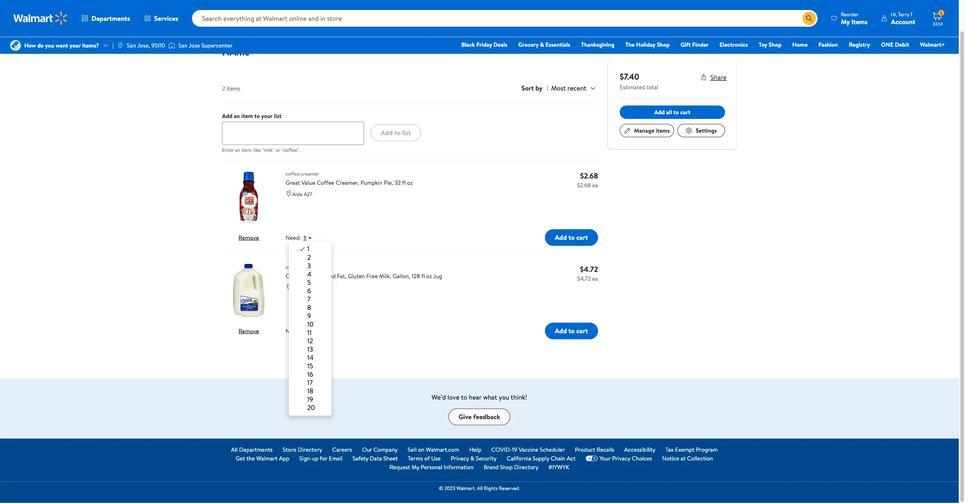 Task type: locate. For each thing, give the bounding box(es) containing it.
2 horizontal spatial my
[[841, 17, 850, 26]]

& right "grocery"
[[540, 41, 544, 49]]

need: list box
[[289, 242, 332, 417]]

reduced
[[313, 273, 336, 281]]

brand
[[484, 464, 499, 472]]

16 option
[[299, 370, 328, 379]]

0 horizontal spatial  image
[[10, 40, 21, 51]]

you right what
[[499, 393, 509, 402]]

request
[[390, 464, 410, 472]]

2 items
[[222, 84, 240, 93]]

aisle for $2.68
[[292, 191, 303, 198]]

your
[[600, 455, 611, 463]]

1 vertical spatial directory
[[514, 464, 539, 472]]

cart for $4.72
[[576, 327, 588, 336]]

1 horizontal spatial oz
[[426, 273, 432, 281]]

1 vertical spatial remove button
[[238, 328, 259, 336]]

you right do
[[45, 41, 54, 49]]

essentials
[[545, 41, 570, 49]]

0 vertical spatial all
[[231, 446, 238, 455]]

directory down california
[[514, 464, 539, 472]]

reserved.
[[499, 485, 520, 493]]

0 vertical spatial a27
[[304, 191, 312, 198]]

1 vertical spatial 1
[[303, 235, 307, 241]]

2 vertical spatial 1
[[307, 244, 309, 254]]

1 horizontal spatial 2
[[307, 253, 311, 262]]

0 horizontal spatial fl
[[402, 179, 406, 187]]

1 vertical spatial fl
[[421, 273, 425, 281]]

all
[[231, 446, 238, 455], [477, 485, 483, 493]]

items for manage
[[656, 127, 670, 135]]

reorder my items
[[841, 11, 868, 26]]

ea for $2.68
[[592, 181, 598, 189]]

add
[[654, 108, 665, 116], [222, 112, 233, 120], [381, 129, 393, 138], [555, 233, 567, 243], [555, 327, 567, 336]]

we'd love to hear what you think!
[[432, 393, 527, 402]]

oz left 'jug'
[[426, 273, 432, 281]]

2 vertical spatial my
[[412, 464, 419, 472]]

0 horizontal spatial /
[[248, 29, 251, 38]]

items left lists
[[231, 29, 245, 38]]

registry link
[[845, 40, 874, 49]]

1 horizontal spatial list
[[402, 129, 411, 138]]

2 horizontal spatial 1
[[940, 9, 942, 17]]

an for enter
[[235, 147, 240, 154]]

0 vertical spatial your
[[70, 41, 81, 49]]

privacy right your in the right of the page
[[612, 455, 631, 463]]

0 vertical spatial oz
[[407, 179, 413, 187]]

0 horizontal spatial 2%
[[296, 264, 302, 271]]

1 aisle from the top
[[292, 191, 303, 198]]

0 vertical spatial add to cart button
[[545, 230, 598, 246]]

gift
[[681, 41, 691, 49]]

oz right 32
[[407, 179, 413, 187]]

one debit link
[[877, 40, 913, 49]]

remove button for $2.68
[[238, 234, 259, 242]]

2 remove button from the top
[[238, 328, 259, 336]]

2 a27 from the top
[[304, 285, 312, 292]]

aisle a27 down value
[[292, 191, 312, 198]]

$3.53
[[933, 21, 943, 27]]

shop right "brand"
[[500, 464, 513, 472]]

0 vertical spatial directory
[[298, 446, 322, 455]]

1 vertical spatial cart
[[576, 233, 588, 243]]

0 horizontal spatial 2
[[222, 84, 225, 93]]

1 horizontal spatial my
[[412, 464, 419, 472]]

©
[[439, 485, 443, 493]]

grocery & essentials
[[518, 41, 570, 49]]

18 option
[[299, 387, 328, 396]]

4
[[307, 270, 311, 279]]

0 vertical spatial remove button
[[238, 234, 259, 242]]

1 vertical spatial 19
[[512, 446, 517, 455]]

a27 up 7
[[304, 285, 312, 292]]

 image right 95110
[[168, 41, 175, 50]]

0 horizontal spatial departments
[[92, 14, 130, 23]]

electronics
[[720, 41, 748, 49]]

1 vertical spatial &
[[470, 455, 474, 463]]

aisle a27
[[292, 191, 312, 198], [292, 285, 312, 292]]

0 horizontal spatial san
[[127, 41, 136, 49]]

1 san from the left
[[127, 41, 136, 49]]

aisle down great
[[292, 191, 303, 198]]

aisle a27 for $2.68
[[292, 191, 312, 198]]

need: up 1, selected option on the left of the page
[[286, 234, 301, 242]]

0 vertical spatial need:
[[286, 234, 301, 242]]

my up supercenter
[[222, 29, 230, 38]]

milk,
[[379, 273, 391, 281]]

terry
[[898, 11, 909, 18]]

0 vertical spatial ea
[[592, 181, 598, 189]]

your for items?
[[70, 41, 81, 49]]

2 for items
[[222, 84, 225, 93]]

jose,
[[137, 41, 150, 49]]

accessibility link
[[624, 446, 656, 455]]

home link
[[789, 40, 812, 49]]

 image for how
[[10, 40, 21, 51]]

my inside reorder my items
[[841, 17, 850, 26]]

1 horizontal spatial directory
[[514, 464, 539, 472]]

recent
[[568, 84, 586, 93]]

or
[[276, 147, 280, 154]]

2 up add an item to your list
[[222, 84, 225, 93]]

ea
[[592, 181, 598, 189], [592, 275, 598, 283]]

2 aisle a27 from the top
[[292, 285, 312, 292]]

all departments
[[231, 446, 273, 455]]

directory up sign- at the left of the page
[[298, 446, 322, 455]]

1 vertical spatial add to cart
[[555, 327, 588, 336]]

2023
[[444, 485, 455, 493]]

san for san jose, 95110
[[127, 41, 136, 49]]

an left item in the left of the page
[[234, 112, 240, 120]]

1 horizontal spatial &
[[540, 41, 544, 49]]

chain
[[551, 455, 565, 463]]

items right manage
[[656, 127, 670, 135]]

value
[[301, 179, 315, 187]]

1 add to cart from the top
[[555, 233, 588, 243]]

1 vertical spatial a27
[[304, 285, 312, 292]]

6
[[307, 287, 311, 296]]

san left "jose,"
[[127, 41, 136, 49]]

2 add to cart from the top
[[555, 327, 588, 336]]

your right want
[[70, 41, 81, 49]]

1 horizontal spatial  image
[[168, 41, 175, 50]]

 image
[[10, 40, 21, 51], [168, 41, 175, 50]]

0 horizontal spatial your
[[70, 41, 81, 49]]

account
[[891, 17, 915, 26]]

& for grocery
[[540, 41, 544, 49]]

aisle a27 up 7
[[292, 285, 312, 292]]

recalls
[[597, 446, 614, 455]]

one
[[881, 41, 894, 49]]

sell on walmart.com
[[408, 446, 459, 455]]

most recent
[[551, 84, 586, 93]]

2 up 4
[[307, 253, 311, 262]]

crystal 2% reduced fat, gluten free milk, gallon, 128 fl oz jug link
[[286, 272, 567, 281]]

1 vertical spatial your
[[261, 112, 273, 120]]

0 vertical spatial add to cart
[[555, 233, 588, 243]]

privacy up 'information'
[[451, 455, 469, 463]]

covid-19 vaccine scheduler
[[491, 446, 565, 455]]

2 inside 2 3 4 5 6 7 8 9 10 11 12 13 14 15 16 17 18 19 20
[[307, 253, 311, 262]]

tax exempt program get the walmart app
[[236, 446, 718, 463]]

on
[[418, 446, 425, 455]]

to
[[673, 108, 679, 116], [254, 112, 260, 120], [394, 129, 401, 138], [569, 233, 575, 243], [569, 327, 575, 336], [461, 393, 467, 402]]

company
[[374, 446, 398, 455]]

aisle down 'crystal'
[[292, 285, 303, 292]]

all left rights
[[477, 485, 483, 493]]

 image left how
[[10, 40, 21, 51]]

1 horizontal spatial all
[[477, 485, 483, 493]]

0 horizontal spatial my
[[222, 29, 230, 38]]

1 horizontal spatial you
[[499, 393, 509, 402]]

2 san from the left
[[178, 41, 187, 49]]

0 vertical spatial 19
[[307, 395, 313, 404]]

an left item,
[[235, 147, 240, 154]]

3
[[307, 262, 311, 271]]

add to cart button for $4.72
[[545, 323, 598, 340]]

1 vertical spatial aisle a27
[[292, 285, 312, 292]]

1 vertical spatial items
[[227, 84, 240, 93]]

/ right lists
[[268, 29, 271, 38]]

20 option
[[299, 404, 328, 413]]

departments up |
[[92, 14, 130, 23]]

departments inside dropdown button
[[92, 14, 130, 23]]

5
[[307, 278, 311, 287]]

toy shop link
[[755, 40, 785, 49]]

1 vertical spatial aisle
[[292, 285, 303, 292]]

share
[[711, 73, 727, 82]]

1 horizontal spatial 2%
[[305, 273, 312, 281]]

security
[[476, 455, 497, 463]]

walmart.
[[457, 485, 476, 493]]

0 horizontal spatial shop
[[500, 464, 513, 472]]

0 vertical spatial aisle
[[292, 191, 303, 198]]

1 vertical spatial 2
[[307, 253, 311, 262]]

1 horizontal spatial san
[[178, 41, 187, 49]]

a27 down value
[[304, 191, 312, 198]]

0 vertical spatial an
[[234, 112, 240, 120]]

0 horizontal spatial 19
[[307, 395, 313, 404]]

fl right 32
[[402, 179, 406, 187]]

1 horizontal spatial 1
[[307, 244, 309, 254]]

departments up the
[[239, 446, 273, 455]]

we'd
[[432, 393, 446, 402]]

my items / lists / name
[[222, 29, 290, 38]]

gift finder link
[[677, 40, 713, 49]]

shop right toy
[[769, 41, 782, 49]]

1 up 1, selected option on the left of the page
[[303, 235, 307, 241]]

add to list button
[[371, 125, 421, 142]]

san for san jose supercenter
[[178, 41, 187, 49]]

0 horizontal spatial 1
[[303, 235, 307, 241]]

17 option
[[299, 379, 328, 388]]

2% right milk
[[296, 264, 302, 271]]

7 option
[[299, 295, 328, 304]]

name right lists link on the top left of the page
[[274, 29, 290, 38]]

shop for toy shop
[[769, 41, 782, 49]]

2 option
[[299, 253, 328, 262]]

items inside button
[[656, 127, 670, 135]]

2 aisle from the top
[[292, 285, 303, 292]]

choices
[[632, 455, 652, 463]]

1 vertical spatial departments
[[239, 446, 273, 455]]

remove for $2.68
[[238, 234, 259, 242]]

1 a27 from the top
[[304, 191, 312, 198]]

0 vertical spatial &
[[540, 41, 544, 49]]

electronics link
[[716, 40, 752, 49]]

0 horizontal spatial directory
[[298, 446, 322, 455]]

& down help link at bottom
[[470, 455, 474, 463]]

 image
[[117, 42, 124, 49]]

1 horizontal spatial /
[[268, 29, 271, 38]]

up
[[312, 455, 319, 463]]

19
[[307, 395, 313, 404], [512, 446, 517, 455]]

© 2023 walmart. all rights reserved.
[[439, 485, 520, 493]]

add to list
[[381, 129, 411, 138]]

2 vertical spatial items
[[656, 127, 670, 135]]

1 vertical spatial ea
[[592, 275, 598, 283]]

0 horizontal spatial list
[[274, 112, 282, 120]]

notice
[[662, 455, 679, 463]]

0 horizontal spatial &
[[470, 455, 474, 463]]

7
[[307, 295, 311, 304]]

0 vertical spatial departments
[[92, 14, 130, 23]]

2% down 3
[[305, 273, 312, 281]]

remove button
[[238, 234, 259, 242], [238, 328, 259, 336]]

directory
[[298, 446, 322, 455], [514, 464, 539, 472]]

/ left lists link on the top left of the page
[[248, 29, 251, 38]]

11
[[307, 328, 312, 338]]

my down terms
[[412, 464, 419, 472]]

1 vertical spatial need:
[[286, 328, 301, 336]]

12 option
[[299, 337, 328, 346]]

2 horizontal spatial shop
[[769, 41, 782, 49]]

do
[[37, 41, 44, 49]]

1 horizontal spatial privacy
[[612, 455, 631, 463]]

your
[[70, 41, 81, 49], [261, 112, 273, 120]]

jug
[[433, 273, 442, 281]]

ea inside $4.72 $4.72 ea
[[592, 275, 598, 283]]

a27 for $4.72
[[304, 285, 312, 292]]

all departments link
[[231, 446, 273, 455]]

san left jose on the top of the page
[[178, 41, 187, 49]]

1 down '1' dropdown button
[[307, 244, 309, 254]]

2 remove from the top
[[238, 328, 259, 336]]

sell on walmart.com link
[[408, 446, 459, 455]]

|
[[112, 41, 114, 49]]

10 option
[[299, 320, 328, 329]]

all up get
[[231, 446, 238, 455]]

my left items
[[841, 17, 850, 26]]

0 vertical spatial items
[[231, 29, 245, 38]]

1 horizontal spatial your
[[261, 112, 273, 120]]

items up add an item to your list
[[227, 84, 240, 93]]

0 vertical spatial aisle a27
[[292, 191, 312, 198]]

oz inside coffee creamer great value coffee creamer, pumpkin pie, 32 fl oz
[[407, 179, 413, 187]]

gluten
[[348, 273, 365, 281]]

1 up $3.53
[[940, 9, 942, 17]]

1 remove from the top
[[238, 234, 259, 242]]

remove button for $4.72
[[238, 328, 259, 336]]

1 vertical spatial oz
[[426, 273, 432, 281]]

add to cart button for $2.68
[[545, 230, 598, 246]]

1 vertical spatial my
[[222, 29, 230, 38]]

1 remove button from the top
[[238, 234, 259, 242]]

store directory link
[[283, 446, 322, 455]]

how do you want your items?
[[24, 41, 99, 49]]

you
[[45, 41, 54, 49], [499, 393, 509, 402]]

0 horizontal spatial name
[[222, 45, 250, 59]]

ea inside $2.68 $2.68 ea
[[592, 181, 598, 189]]

items for 2
[[227, 84, 240, 93]]

2 for 3
[[307, 253, 311, 262]]

2 add to cart button from the top
[[545, 323, 598, 340]]

4 option
[[299, 270, 328, 279]]

lists link
[[254, 29, 265, 38]]

terms of use
[[408, 455, 441, 463]]

registry
[[849, 41, 870, 49]]

0 vertical spatial remove
[[238, 234, 259, 242]]

19 option
[[299, 395, 328, 404]]

crystal
[[286, 273, 304, 281]]

an
[[234, 112, 240, 120], [235, 147, 240, 154]]

name down my items 'link'
[[222, 45, 250, 59]]

give feedback button
[[449, 409, 510, 426]]

1 aisle a27 from the top
[[292, 191, 312, 198]]

1 vertical spatial an
[[235, 147, 240, 154]]

11 option
[[299, 328, 328, 338]]

16
[[307, 370, 313, 379]]

19 inside 2 3 4 5 6 7 8 9 10 11 12 13 14 15 16 17 18 19 20
[[307, 395, 313, 404]]

1 ea from the top
[[592, 181, 598, 189]]

1 vertical spatial remove
[[238, 328, 259, 336]]

0 horizontal spatial privacy
[[451, 455, 469, 463]]

your right item in the left of the page
[[261, 112, 273, 120]]

8 option
[[299, 303, 328, 313]]

need: left 11
[[286, 328, 301, 336]]

0 vertical spatial my
[[841, 17, 850, 26]]

by
[[536, 84, 543, 93]]

fl inside coffee creamer great value coffee creamer, pumpkin pie, 32 fl oz
[[402, 179, 406, 187]]

use
[[431, 455, 441, 463]]

0 vertical spatial fl
[[402, 179, 406, 187]]

california
[[507, 455, 531, 463]]

0 vertical spatial cart
[[680, 108, 691, 116]]

10
[[307, 320, 314, 329]]

collection
[[687, 455, 713, 463]]

1 vertical spatial list
[[402, 129, 411, 138]]

fl right 128
[[421, 273, 425, 281]]

1 add to cart button from the top
[[545, 230, 598, 246]]

store directory
[[283, 446, 322, 455]]

1 horizontal spatial fl
[[421, 273, 425, 281]]

1, selected option
[[299, 244, 328, 254]]

2 ea from the top
[[592, 275, 598, 283]]

2 vertical spatial cart
[[576, 327, 588, 336]]

shop right holiday
[[657, 41, 670, 49]]

1 horizontal spatial name
[[274, 29, 290, 38]]

1 vertical spatial add to cart button
[[545, 323, 598, 340]]

1 privacy from the left
[[451, 455, 469, 463]]

0 vertical spatial list
[[274, 112, 282, 120]]

1 vertical spatial all
[[477, 485, 483, 493]]

0 vertical spatial you
[[45, 41, 54, 49]]

aisle a27 for $4.72
[[292, 285, 312, 292]]

Add an item to your list text field
[[222, 122, 364, 145]]

cart inside button
[[680, 108, 691, 116]]

2 3 4 5 6 7 8 9 10 11 12 13 14 15 16 17 18 19 20
[[307, 253, 315, 413]]

items for my
[[231, 29, 245, 38]]

0 horizontal spatial oz
[[407, 179, 413, 187]]

0 horizontal spatial you
[[45, 41, 54, 49]]



Task type: vqa. For each thing, say whether or not it's contained in the screenshot.
the sign in 'button'
no



Task type: describe. For each thing, give the bounding box(es) containing it.
the
[[626, 41, 635, 49]]

add all to cart button
[[620, 106, 725, 119]]

1 need: from the top
[[286, 234, 301, 242]]

remove for $4.72
[[238, 328, 259, 336]]

128
[[412, 273, 420, 281]]

items?
[[82, 41, 99, 49]]

directory inside store directory link
[[298, 446, 322, 455]]

my inside notice at collection request my personal information
[[412, 464, 419, 472]]

your privacy choices
[[600, 455, 652, 463]]

terms
[[408, 455, 423, 463]]

2 need: from the top
[[286, 328, 301, 336]]

the holiday shop link
[[622, 40, 674, 49]]

personal
[[421, 464, 442, 472]]

total
[[647, 83, 658, 91]]

covid-19 vaccine scheduler link
[[491, 446, 565, 455]]

for
[[320, 455, 327, 463]]

how
[[24, 41, 36, 49]]

what
[[483, 393, 497, 402]]

supercenter
[[201, 41, 233, 49]]

your for list
[[261, 112, 273, 120]]

manage items button
[[620, 124, 674, 137]]

reorder
[[841, 11, 859, 18]]

& for privacy
[[470, 455, 474, 463]]

to inside button
[[673, 108, 679, 116]]

love
[[448, 393, 460, 402]]

"milk"
[[262, 147, 274, 154]]

your privacy choices link
[[586, 455, 652, 464]]

items
[[851, 17, 868, 26]]

0 vertical spatial 1
[[940, 9, 942, 17]]

add to cart for $4.72
[[555, 327, 588, 336]]

gift finder
[[681, 41, 709, 49]]

sign-up for email link
[[299, 455, 342, 464]]

safety data sheet
[[353, 455, 398, 463]]

add an item to your list
[[222, 112, 282, 120]]

get
[[236, 455, 245, 463]]

walmart image
[[13, 12, 68, 25]]

careers
[[332, 446, 352, 455]]

data
[[370, 455, 382, 463]]

enter an item, like "milk" or "coffee".
[[222, 147, 299, 154]]

a27 for $2.68
[[304, 191, 312, 198]]

act
[[567, 455, 576, 463]]

privacy & security link
[[451, 455, 497, 464]]

grocery & essentials link
[[515, 40, 574, 49]]

search icon image
[[806, 15, 813, 22]]

think!
[[511, 393, 527, 402]]

thanksgiving link
[[577, 40, 618, 49]]

18
[[307, 387, 313, 396]]

walmart.com
[[426, 446, 459, 455]]

shop for brand shop directory
[[500, 464, 513, 472]]

home
[[792, 41, 808, 49]]

6 option
[[299, 287, 328, 296]]

black
[[461, 41, 475, 49]]

directory inside brand shop directory link
[[514, 464, 539, 472]]

san jose supercenter
[[178, 41, 233, 49]]

services
[[154, 14, 178, 23]]

1 horizontal spatial departments
[[239, 446, 273, 455]]

$7.40 estimated total
[[620, 71, 658, 91]]

give feedback
[[459, 413, 500, 422]]

gallon,
[[393, 273, 410, 281]]

safety data sheet link
[[353, 455, 398, 464]]

scheduler
[[540, 446, 565, 455]]

sell
[[408, 446, 417, 455]]

supply
[[533, 455, 549, 463]]

sign-up for email
[[299, 455, 342, 463]]

our company link
[[362, 446, 398, 455]]

coffee creamer great value coffee creamer, pumpkin pie, 32 fl oz
[[286, 170, 413, 187]]

product recalls
[[575, 446, 614, 455]]

1 vertical spatial you
[[499, 393, 509, 402]]

Walmart Site-Wide search field
[[192, 10, 818, 27]]

12
[[307, 337, 313, 346]]

1 vertical spatial 2%
[[305, 273, 312, 281]]

help
[[469, 446, 481, 455]]

settings button
[[678, 124, 725, 137]]

14 option
[[299, 353, 328, 363]]

enter
[[222, 147, 234, 154]]

1 inside need: list box
[[307, 244, 309, 254]]

1 / from the left
[[248, 29, 251, 38]]

tax
[[666, 446, 674, 455]]

Search search field
[[192, 10, 818, 27]]

"coffee".
[[282, 147, 299, 154]]

toy
[[759, 41, 767, 49]]

tax exempt program link
[[666, 446, 718, 455]]

like
[[254, 147, 261, 154]]

notice at collection link
[[662, 455, 713, 464]]

departments button
[[74, 8, 137, 28]]

exempt
[[675, 446, 695, 455]]

15 option
[[299, 362, 328, 371]]

fashion
[[819, 41, 838, 49]]

give
[[459, 413, 472, 422]]

brand shop directory link
[[484, 464, 539, 473]]

cart for $2.68
[[576, 233, 588, 243]]

ea for $4.72
[[592, 275, 598, 283]]

1 horizontal spatial shop
[[657, 41, 670, 49]]

add inside add to list button
[[381, 129, 393, 138]]

9 option
[[299, 312, 328, 321]]

walmart
[[256, 455, 278, 463]]

hi,
[[891, 11, 897, 18]]

fl inside the milk 2% crystal 2% reduced fat, gluten free milk, gallon, 128 fl oz jug
[[421, 273, 425, 281]]

aisle for $4.72
[[292, 285, 303, 292]]

rights
[[484, 485, 498, 493]]

95110
[[151, 41, 165, 49]]

list inside button
[[402, 129, 411, 138]]

3 option
[[299, 262, 328, 271]]

hear
[[469, 393, 482, 402]]

pumpkin
[[361, 179, 382, 187]]

an for add
[[234, 112, 240, 120]]

 image for san
[[168, 41, 175, 50]]

name link
[[274, 29, 290, 38]]

13 option
[[299, 345, 328, 354]]

product
[[575, 446, 595, 455]]

1 inside dropdown button
[[303, 235, 307, 241]]

manage items
[[634, 127, 670, 135]]

$7.40
[[620, 71, 639, 82]]

to inside button
[[394, 129, 401, 138]]

1 vertical spatial name
[[222, 45, 250, 59]]

2 privacy from the left
[[612, 455, 631, 463]]

feedback
[[473, 413, 500, 422]]

2 / from the left
[[268, 29, 271, 38]]

oz inside the milk 2% crystal 2% reduced fat, gluten free milk, gallon, 128 fl oz jug
[[426, 273, 432, 281]]

0 vertical spatial 2%
[[296, 264, 302, 271]]

the
[[247, 455, 255, 463]]

email
[[329, 455, 342, 463]]

milk 2% crystal 2% reduced fat, gluten free milk, gallon, 128 fl oz jug
[[286, 264, 442, 281]]

0 horizontal spatial all
[[231, 446, 238, 455]]

add inside add all to cart button
[[654, 108, 665, 116]]

0 vertical spatial name
[[274, 29, 290, 38]]

add to cart for $2.68
[[555, 233, 588, 243]]

terms of use link
[[408, 455, 441, 464]]

brand shop directory
[[484, 464, 539, 472]]

deals
[[494, 41, 507, 49]]

5 option
[[299, 278, 328, 287]]

1 horizontal spatial 19
[[512, 446, 517, 455]]

walmart+
[[920, 41, 945, 49]]

privacy choices icon image
[[586, 456, 598, 462]]



